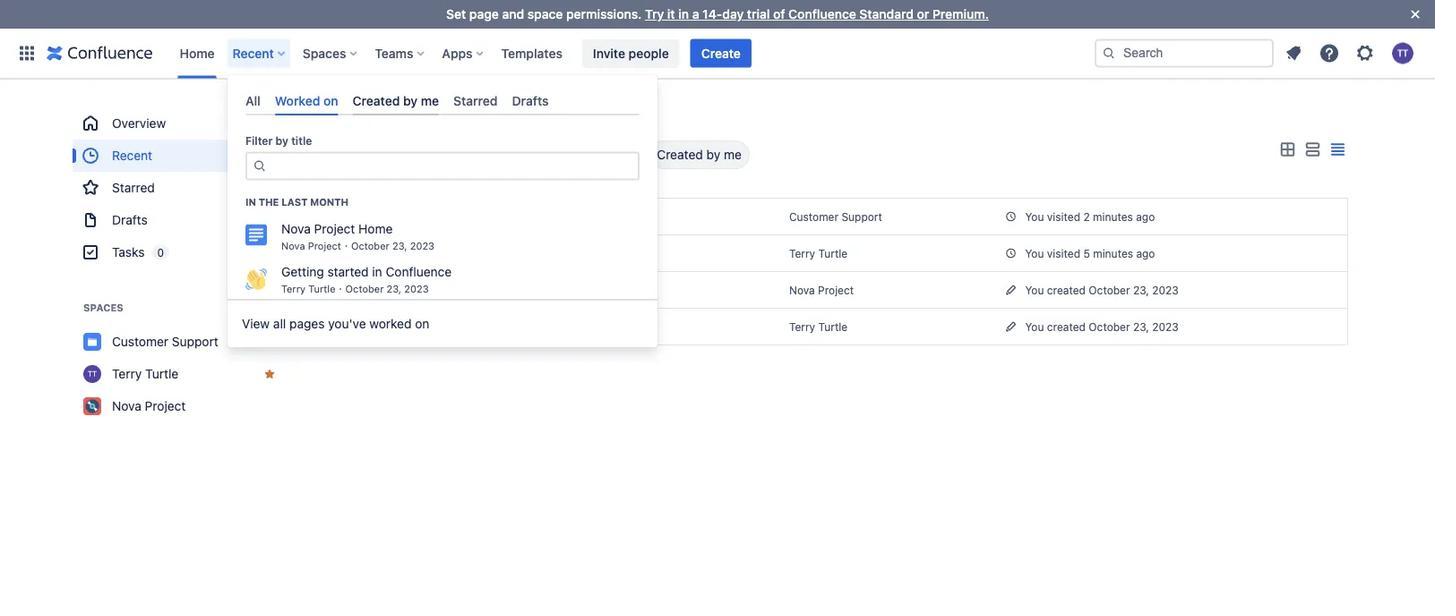Task type: vqa. For each thing, say whether or not it's contained in the screenshot.


Task type: describe. For each thing, give the bounding box(es) containing it.
visited for customer support
[[1047, 211, 1080, 223]]

0 vertical spatial customer support link
[[789, 211, 882, 223]]

0 vertical spatial in
[[678, 7, 689, 22]]

unstar this space image for customer support
[[262, 335, 277, 349]]

1 vertical spatial overview
[[360, 245, 422, 262]]

all inside all "button"
[[528, 147, 542, 162]]

1 vertical spatial started
[[413, 318, 461, 336]]

1 vertical spatial nova project
[[112, 399, 186, 414]]

group containing overview
[[73, 108, 288, 269]]

a
[[692, 7, 699, 22]]

Search field
[[1095, 39, 1274, 68]]

in the last month
[[245, 196, 349, 208]]

・ for project
[[341, 241, 351, 252]]

recent inside group
[[112, 148, 152, 163]]

page image for customer support
[[331, 210, 346, 224]]

invite people button
[[582, 39, 680, 68]]

0 vertical spatial starred
[[453, 93, 498, 108]]

permissions.
[[566, 7, 642, 22]]

0 vertical spatial on
[[323, 93, 338, 108]]

close image
[[1405, 4, 1426, 25]]

2 you from the top
[[1025, 247, 1044, 260]]

settings icon image
[[1355, 43, 1376, 64]]

create
[[701, 46, 741, 60]]

try
[[645, 7, 664, 22]]

started inside in the last month element
[[327, 265, 369, 280]]

create link
[[690, 39, 752, 68]]

0 vertical spatial nova project
[[789, 284, 854, 297]]

starred inside group
[[112, 181, 155, 195]]

1 horizontal spatial customer support
[[360, 208, 483, 225]]

minutes for customer support
[[1093, 211, 1133, 223]]

terry turtle link for getting started in confluence
[[789, 321, 848, 333]]

space
[[527, 7, 563, 22]]

2 horizontal spatial customer
[[789, 211, 839, 223]]

people
[[629, 46, 669, 60]]

pages
[[289, 317, 325, 332]]

apps
[[442, 46, 473, 60]]

you for project
[[1025, 284, 1044, 297]]

1 vertical spatial getting started in confluence
[[360, 318, 556, 336]]

0
[[157, 246, 164, 259]]

teams
[[375, 46, 413, 60]]

page image for nova project home
[[331, 283, 346, 297]]

tasks
[[112, 245, 145, 260]]

invite people
[[593, 46, 669, 60]]

or
[[917, 7, 929, 22]]

2 vertical spatial terry turtle link
[[73, 358, 288, 391]]

spaces button
[[297, 39, 364, 68]]

1 vertical spatial getting
[[360, 318, 410, 336]]

recent link
[[73, 140, 288, 172]]

0 horizontal spatial customer support
[[112, 335, 218, 349]]

set page and space permissions. try it in a 14-day trial of confluence standard or premium.
[[446, 7, 989, 22]]

unstar this space image for terry turtle
[[262, 367, 277, 382]]

Filter by title text field
[[272, 154, 627, 179]]

2 horizontal spatial recent
[[316, 111, 360, 123]]

nova project home inside in the last month element
[[281, 222, 393, 237]]

0 horizontal spatial customer
[[112, 335, 168, 349]]

2 horizontal spatial confluence
[[789, 7, 856, 22]]

1 horizontal spatial support
[[429, 208, 483, 225]]

on inside worked on "button"
[[619, 147, 634, 162]]

you for started
[[1025, 321, 1044, 333]]

page
[[469, 7, 499, 22]]

recent inside popup button
[[233, 46, 274, 60]]

you visited 5 minutes ago
[[1025, 247, 1155, 260]]

0 horizontal spatial spaces
[[83, 302, 123, 314]]

teams button
[[369, 39, 431, 68]]

0 vertical spatial created by me
[[353, 93, 439, 108]]

0 vertical spatial created
[[353, 93, 400, 108]]

0 horizontal spatial all
[[245, 93, 261, 108]]

you created october 23, 2023 for getting started in confluence
[[1025, 321, 1179, 333]]

filter
[[245, 135, 273, 148]]

and
[[502, 7, 524, 22]]

5
[[1084, 247, 1090, 260]]

title
[[291, 135, 312, 148]]

you created october 23, 2023 for nova project home
[[1025, 284, 1179, 297]]

minutes for overview
[[1093, 247, 1133, 260]]

ago for overview
[[1136, 247, 1155, 260]]

2 vertical spatial in
[[465, 318, 476, 336]]

0 horizontal spatial support
[[172, 335, 218, 349]]

worked on button
[[564, 141, 642, 169]]

2 vertical spatial terry turtle
[[112, 367, 178, 382]]

on inside view all pages you've worked on link
[[415, 317, 429, 332]]

・ for started
[[336, 284, 345, 295]]

turtle inside in the last month element
[[308, 284, 336, 295]]

created for nova project home
[[1047, 284, 1086, 297]]

templates link
[[496, 39, 568, 68]]

all button
[[513, 141, 556, 169]]

1 horizontal spatial drafts
[[512, 93, 549, 108]]

ago for customer support
[[1136, 211, 1155, 223]]

apps button
[[437, 39, 491, 68]]

search image
[[1102, 46, 1116, 60]]

created for getting started in confluence
[[1047, 321, 1086, 333]]

starred link
[[73, 172, 288, 204]]

0 horizontal spatial worked
[[275, 93, 320, 108]]

me inside button
[[724, 147, 742, 162]]

getting inside in the last month element
[[281, 265, 324, 280]]

worked
[[369, 317, 412, 332]]

recent button
[[227, 39, 292, 68]]

terry turtle ・ october 23, 2023
[[281, 284, 429, 295]]

2 horizontal spatial support
[[842, 211, 882, 223]]

terry inside in the last month element
[[281, 284, 306, 295]]



Task type: locate. For each thing, give the bounding box(es) containing it.
0 vertical spatial worked on
[[275, 93, 338, 108]]

1 vertical spatial ・
[[336, 284, 345, 295]]

all left worked on "button"
[[528, 147, 542, 162]]

2
[[1084, 211, 1090, 223]]

recent down spaces popup button
[[316, 111, 360, 123]]

getting up pages
[[281, 265, 324, 280]]

2 ago from the top
[[1136, 247, 1155, 260]]

1 horizontal spatial confluence
[[480, 318, 556, 336]]

0 vertical spatial getting
[[281, 265, 324, 280]]

1 vertical spatial nova project home
[[360, 282, 488, 299]]

1 horizontal spatial in
[[465, 318, 476, 336]]

premium.
[[933, 7, 989, 22]]

0 vertical spatial started
[[327, 265, 369, 280]]

overview link
[[73, 108, 288, 140]]

1 horizontal spatial all
[[528, 147, 542, 162]]

3 page image from the top
[[331, 283, 346, 297]]

・ up terry turtle ・ october 23, 2023
[[341, 241, 351, 252]]

help icon image
[[1319, 43, 1340, 64]]

2 created from the top
[[1047, 321, 1086, 333]]

1 vertical spatial created
[[657, 147, 703, 162]]

0 horizontal spatial by
[[276, 135, 288, 148]]

1 horizontal spatial recent
[[233, 46, 274, 60]]

:wave: image
[[331, 320, 346, 334]]

unstar this space image
[[262, 335, 277, 349], [262, 367, 277, 382]]

spaces
[[303, 46, 346, 60], [83, 302, 123, 314]]

getting started in confluence inside in the last month element
[[281, 265, 452, 280]]

0 horizontal spatial customer support link
[[73, 326, 288, 358]]

0 vertical spatial all
[[245, 93, 261, 108]]

on
[[323, 93, 338, 108], [619, 147, 634, 162], [415, 317, 429, 332]]

in down in the last month element
[[465, 318, 476, 336]]

2 page image from the top
[[331, 246, 346, 261]]

created down teams
[[353, 93, 400, 108]]

0 vertical spatial ・
[[341, 241, 351, 252]]

home
[[180, 46, 215, 60], [358, 222, 393, 237], [449, 282, 488, 299]]

worked up the title
[[275, 93, 320, 108]]

1 vertical spatial tab list
[[492, 141, 750, 169]]

you visited 2 minutes ago
[[1025, 211, 1155, 223]]

1 ago from the top
[[1136, 211, 1155, 223]]

view all pages you've worked on link
[[228, 307, 658, 342]]

1 vertical spatial ago
[[1136, 247, 1155, 260]]

you
[[1025, 211, 1044, 223], [1025, 247, 1044, 260], [1025, 284, 1044, 297], [1025, 321, 1044, 333]]

ago
[[1136, 211, 1155, 223], [1136, 247, 1155, 260]]

you've
[[328, 317, 366, 332]]

project
[[314, 222, 355, 237], [308, 241, 341, 252], [398, 282, 445, 299], [818, 284, 854, 297], [145, 399, 186, 414]]

terry
[[789, 247, 815, 260], [281, 284, 306, 295], [789, 321, 815, 333], [112, 367, 142, 382]]

minutes right 2 at the right top of the page
[[1093, 211, 1133, 223]]

14-
[[702, 7, 722, 22]]

0 vertical spatial you created october 23, 2023
[[1025, 284, 1179, 297]]

1 vertical spatial all
[[528, 147, 542, 162]]

2 minutes from the top
[[1093, 247, 1133, 260]]

1 horizontal spatial nova project link
[[789, 284, 854, 297]]

in
[[245, 196, 256, 208]]

getting started in confluence
[[281, 265, 452, 280], [360, 318, 556, 336]]

last
[[281, 196, 308, 208]]

1 horizontal spatial getting
[[360, 318, 410, 336]]

1 vertical spatial me
[[724, 147, 742, 162]]

0 vertical spatial drafts
[[512, 93, 549, 108]]

created inside created by me button
[[657, 147, 703, 162]]

worked inside "button"
[[572, 147, 616, 162]]

worked right all "button"
[[572, 147, 616, 162]]

home inside in the last month element
[[358, 222, 393, 237]]

ago right 2 at the right top of the page
[[1136, 211, 1155, 223]]

1 horizontal spatial home
[[358, 222, 393, 237]]

1 vertical spatial created by me
[[657, 147, 742, 162]]

terry turtle link
[[789, 247, 848, 260], [789, 321, 848, 333], [73, 358, 288, 391]]

1 minutes from the top
[[1093, 211, 1133, 223]]

2 horizontal spatial customer support
[[789, 211, 882, 223]]

page image down 'month'
[[331, 210, 346, 224]]

all up filter
[[245, 93, 261, 108]]

2023
[[410, 241, 435, 252], [404, 284, 429, 295], [1152, 284, 1179, 297], [1152, 321, 1179, 333]]

by inside button
[[706, 147, 720, 162]]

2 unstar this space image from the top
[[262, 367, 277, 382]]

getting started in confluence up terry turtle ・ october 23, 2023
[[281, 265, 452, 280]]

spaces inside spaces popup button
[[303, 46, 346, 60]]

overview up recent link on the top left of page
[[112, 116, 166, 131]]

worked on up the title
[[275, 93, 338, 108]]

started right worked
[[413, 318, 461, 336]]

0 horizontal spatial me
[[421, 93, 439, 108]]

home up view all pages you've worked on link
[[449, 282, 488, 299]]

2 visited from the top
[[1047, 247, 1080, 260]]

drafts inside group
[[112, 213, 148, 228]]

home inside home link
[[180, 46, 215, 60]]

worked on right all "button"
[[572, 147, 634, 162]]

1 vertical spatial customer support link
[[73, 326, 288, 358]]

minutes right 5
[[1093, 247, 1133, 260]]

1 created from the top
[[1047, 284, 1086, 297]]

recent down 'overview' link
[[112, 148, 152, 163]]

invite
[[593, 46, 625, 60]]

worked
[[275, 93, 320, 108], [572, 147, 616, 162]]

1 you from the top
[[1025, 211, 1044, 223]]

on right worked
[[415, 317, 429, 332]]

0 vertical spatial tab list
[[238, 86, 647, 116]]

global element
[[11, 28, 1091, 78]]

1 vertical spatial worked
[[572, 147, 616, 162]]

0 vertical spatial terry turtle
[[789, 247, 848, 260]]

1 vertical spatial on
[[619, 147, 634, 162]]

visited left 2 at the right top of the page
[[1047, 211, 1080, 223]]

nova
[[281, 222, 311, 237], [281, 241, 305, 252], [360, 282, 394, 299], [789, 284, 815, 297], [112, 399, 141, 414]]

recent
[[233, 46, 274, 60], [316, 111, 360, 123], [112, 148, 152, 163]]

0 horizontal spatial created by me
[[353, 93, 439, 108]]

created right worked on "button"
[[657, 147, 703, 162]]

3 you from the top
[[1025, 284, 1044, 297]]

by
[[403, 93, 418, 108], [276, 135, 288, 148], [706, 147, 720, 162]]

nova project home up view all pages you've worked on link
[[360, 282, 488, 299]]

templates
[[501, 46, 563, 60]]

page image up terry turtle ・ october 23, 2023
[[331, 246, 346, 261]]

created
[[353, 93, 400, 108], [657, 147, 703, 162]]

drafts
[[512, 93, 549, 108], [112, 213, 148, 228]]

me
[[421, 93, 439, 108], [724, 147, 742, 162]]

1 horizontal spatial overview
[[360, 245, 422, 262]]

1 vertical spatial in
[[372, 265, 382, 280]]

0 horizontal spatial home
[[180, 46, 215, 60]]

・
[[341, 241, 351, 252], [336, 284, 345, 295]]

1 horizontal spatial started
[[413, 318, 461, 336]]

0 horizontal spatial getting
[[281, 265, 324, 280]]

0 vertical spatial confluence
[[789, 7, 856, 22]]

4 you from the top
[[1025, 321, 1044, 333]]

1 vertical spatial visited
[[1047, 247, 1080, 260]]

page image for overview
[[331, 246, 346, 261]]

0 horizontal spatial in
[[372, 265, 382, 280]]

spaces down tasks on the top of page
[[83, 302, 123, 314]]

0 horizontal spatial recent
[[112, 148, 152, 163]]

0 vertical spatial getting started in confluence
[[281, 265, 452, 280]]

in
[[678, 7, 689, 22], [372, 265, 382, 280], [465, 318, 476, 336]]

nova project home up nova project ・ october 23, 2023
[[281, 222, 393, 237]]

0 horizontal spatial worked on
[[275, 93, 338, 108]]

all
[[245, 93, 261, 108], [528, 147, 542, 162]]

home up nova project ・ october 23, 2023
[[358, 222, 393, 237]]

0 horizontal spatial drafts
[[112, 213, 148, 228]]

0 horizontal spatial overview
[[112, 116, 166, 131]]

1 horizontal spatial customer support link
[[789, 211, 882, 223]]

in inside in the last month element
[[372, 265, 382, 280]]

1 visited from the top
[[1047, 211, 1080, 223]]

starred down recent link on the top left of page
[[112, 181, 155, 195]]

0 vertical spatial nova project link
[[789, 284, 854, 297]]

list image
[[1302, 139, 1323, 161]]

1 horizontal spatial nova project
[[789, 284, 854, 297]]

confluence inside in the last month element
[[386, 265, 452, 280]]

started up terry turtle ・ october 23, 2023
[[327, 265, 369, 280]]

0 horizontal spatial created
[[353, 93, 400, 108]]

view
[[242, 317, 270, 332]]

:wave: image
[[245, 269, 267, 290], [245, 269, 267, 290], [331, 320, 346, 334]]

created by me
[[353, 93, 439, 108], [657, 147, 742, 162]]

1 vertical spatial drafts
[[112, 213, 148, 228]]

1 vertical spatial worked on
[[572, 147, 634, 162]]

you created october 23, 2023
[[1025, 284, 1179, 297], [1025, 321, 1179, 333]]

1 horizontal spatial by
[[403, 93, 418, 108]]

in left a
[[678, 7, 689, 22]]

your profile and preferences image
[[1392, 43, 1414, 64]]

created by me button
[[649, 141, 750, 169]]

spaces right recent popup button
[[303, 46, 346, 60]]

1 vertical spatial unstar this space image
[[262, 367, 277, 382]]

2 vertical spatial on
[[415, 317, 429, 332]]

・ up view all pages you've worked on
[[336, 284, 345, 295]]

all
[[273, 317, 286, 332]]

terry turtle
[[789, 247, 848, 260], [789, 321, 848, 333], [112, 367, 178, 382]]

1 horizontal spatial spaces
[[303, 46, 346, 60]]

worked on inside worked on "button"
[[572, 147, 634, 162]]

overview inside group
[[112, 116, 166, 131]]

home link
[[174, 39, 220, 68]]

1 horizontal spatial created by me
[[657, 147, 742, 162]]

visited left 5
[[1047, 247, 1080, 260]]

1 vertical spatial spaces
[[83, 302, 123, 314]]

1 horizontal spatial worked
[[572, 147, 616, 162]]

2 horizontal spatial home
[[449, 282, 488, 299]]

page image up view all pages you've worked on
[[331, 283, 346, 297]]

2 vertical spatial confluence
[[480, 318, 556, 336]]

drafts down templates link
[[512, 93, 549, 108]]

2 vertical spatial page image
[[331, 283, 346, 297]]

1 vertical spatial you created october 23, 2023
[[1025, 321, 1179, 333]]

group
[[73, 108, 288, 269]]

visited
[[1047, 211, 1080, 223], [1047, 247, 1080, 260]]

1 vertical spatial nova project link
[[73, 391, 288, 423]]

terry turtle for overview
[[789, 247, 848, 260]]

customer support link
[[789, 211, 882, 223], [73, 326, 288, 358]]

1 you created october 23, 2023 from the top
[[1025, 284, 1179, 297]]

recent right home link
[[233, 46, 274, 60]]

the
[[259, 196, 279, 208]]

0 vertical spatial home
[[180, 46, 215, 60]]

on down spaces popup button
[[323, 93, 338, 108]]

1 vertical spatial terry turtle link
[[789, 321, 848, 333]]

0 vertical spatial minutes
[[1093, 211, 1133, 223]]

1 vertical spatial page image
[[331, 246, 346, 261]]

worked on
[[275, 93, 338, 108], [572, 147, 634, 162]]

1 horizontal spatial on
[[415, 317, 429, 332]]

set
[[446, 7, 466, 22]]

nova project home
[[281, 222, 393, 237], [360, 282, 488, 299]]

turtle inside the terry turtle link
[[145, 367, 178, 382]]

getting started in confluence down in the last month element
[[360, 318, 556, 336]]

appswitcher icon image
[[16, 43, 38, 64]]

customer
[[360, 208, 425, 225], [789, 211, 839, 223], [112, 335, 168, 349]]

starred down apps popup button
[[453, 93, 498, 108]]

create a space image
[[259, 297, 280, 319]]

customer support
[[360, 208, 483, 225], [789, 211, 882, 223], [112, 335, 218, 349]]

in up terry turtle ・ october 23, 2023
[[372, 265, 382, 280]]

compact list image
[[1327, 139, 1348, 161]]

1 vertical spatial recent
[[316, 111, 360, 123]]

nova project
[[789, 284, 854, 297], [112, 399, 186, 414]]

1 vertical spatial minutes
[[1093, 247, 1133, 260]]

starred
[[453, 93, 498, 108], [112, 181, 155, 195]]

nova project link
[[789, 284, 854, 297], [73, 391, 288, 423]]

of
[[773, 7, 785, 22]]

0 vertical spatial recent
[[233, 46, 274, 60]]

day
[[722, 7, 744, 22]]

getting right :wave: image
[[360, 318, 410, 336]]

0 horizontal spatial confluence
[[386, 265, 452, 280]]

1 unstar this space image from the top
[[262, 335, 277, 349]]

1 horizontal spatial starred
[[453, 93, 498, 108]]

cards image
[[1277, 139, 1298, 161]]

on left created by me button
[[619, 147, 634, 162]]

banner containing home
[[0, 28, 1435, 79]]

2 you created october 23, 2023 from the top
[[1025, 321, 1179, 333]]

drafts link
[[73, 204, 288, 237]]

overview
[[112, 116, 166, 131], [360, 245, 422, 262]]

in the last month element
[[228, 217, 658, 299]]

1 vertical spatial starred
[[112, 181, 155, 195]]

page image
[[331, 210, 346, 224], [331, 246, 346, 261], [331, 283, 346, 297]]

visited for overview
[[1047, 247, 1080, 260]]

0 vertical spatial ago
[[1136, 211, 1155, 223]]

created by me inside button
[[657, 147, 742, 162]]

filter by title
[[245, 135, 312, 148]]

overview up terry turtle ・ october 23, 2023
[[360, 245, 422, 262]]

nova project ・ october 23, 2023
[[281, 241, 435, 252]]

october
[[351, 241, 389, 252], [345, 284, 384, 295], [1089, 284, 1130, 297], [1089, 321, 1130, 333]]

2 horizontal spatial by
[[706, 147, 720, 162]]

home left recent popup button
[[180, 46, 215, 60]]

0 vertical spatial visited
[[1047, 211, 1080, 223]]

minutes
[[1093, 211, 1133, 223], [1093, 247, 1133, 260]]

notification icon image
[[1283, 43, 1304, 64]]

0 vertical spatial me
[[421, 93, 439, 108]]

1 horizontal spatial customer
[[360, 208, 425, 225]]

month
[[310, 196, 349, 208]]

it
[[667, 7, 675, 22]]

Filter by title field
[[340, 142, 490, 168]]

try it in a 14-day trial of confluence standard or premium. link
[[645, 7, 989, 22]]

confluence image
[[47, 43, 153, 64], [47, 43, 153, 64]]

created
[[1047, 284, 1086, 297], [1047, 321, 1086, 333]]

started
[[327, 265, 369, 280], [413, 318, 461, 336]]

23,
[[392, 241, 407, 252], [387, 284, 401, 295], [1133, 284, 1149, 297], [1133, 321, 1149, 333]]

you for support
[[1025, 211, 1044, 223]]

trial
[[747, 7, 770, 22]]

drafts up tasks on the top of page
[[112, 213, 148, 228]]

ago right 5
[[1136, 247, 1155, 260]]

0 horizontal spatial started
[[327, 265, 369, 280]]

0 horizontal spatial starred
[[112, 181, 155, 195]]

getting
[[281, 265, 324, 280], [360, 318, 410, 336]]

confluence
[[789, 7, 856, 22], [386, 265, 452, 280], [480, 318, 556, 336]]

standard
[[860, 7, 914, 22]]

banner
[[0, 28, 1435, 79]]

terry turtle for getting started in confluence
[[789, 321, 848, 333]]

2 vertical spatial home
[[449, 282, 488, 299]]

view all pages you've worked on
[[242, 317, 429, 332]]

tab list
[[238, 86, 647, 116], [492, 141, 750, 169]]

1 page image from the top
[[331, 210, 346, 224]]

terry turtle link for overview
[[789, 247, 848, 260]]



